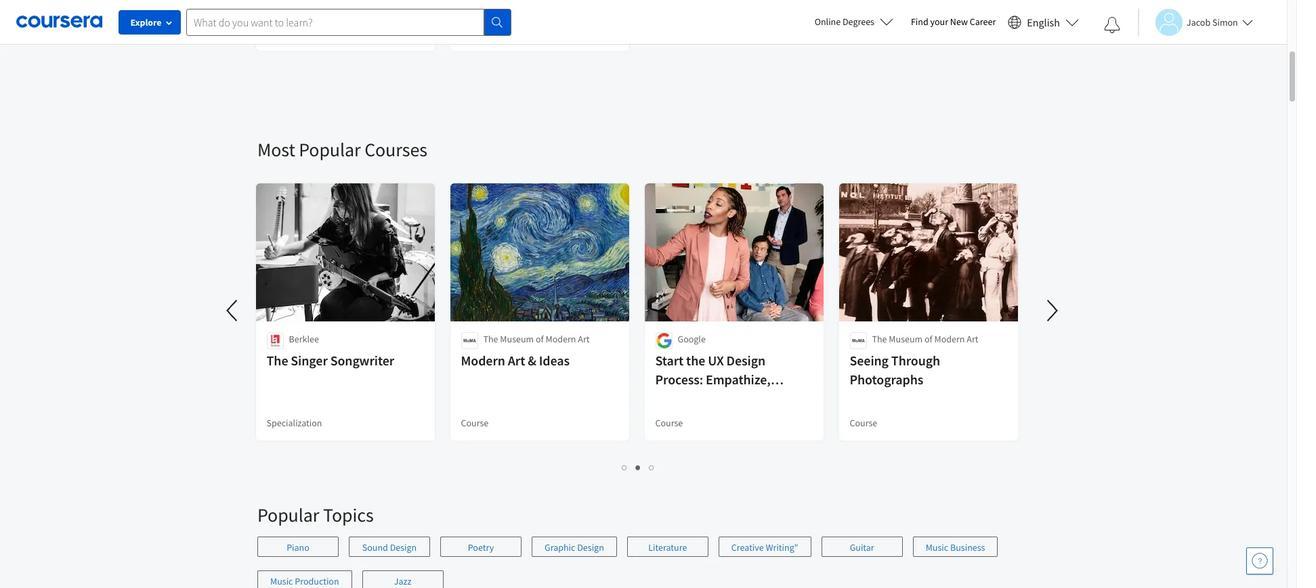 Task type: describe. For each thing, give the bounding box(es) containing it.
jacob simon
[[1187, 16, 1239, 28]]

earn a degree degree
[[462, 11, 532, 39]]

a for earn a degree
[[303, 11, 308, 23]]

course for seeing through photographs
[[851, 417, 878, 430]]

online degrees
[[815, 16, 875, 28]]

start
[[656, 352, 684, 369]]

museum for art
[[501, 333, 534, 346]]

2 button
[[632, 460, 646, 476]]

music business
[[926, 542, 986, 554]]

jazz
[[394, 576, 412, 588]]

previous slide image
[[217, 295, 249, 327]]

explore
[[130, 16, 162, 28]]

jazz link
[[362, 571, 444, 589]]

degree for earn a degree degree
[[505, 11, 532, 23]]

google
[[678, 333, 706, 346]]

most
[[258, 138, 295, 162]]

piano link
[[258, 537, 339, 558]]

explore button
[[119, 10, 181, 35]]

through
[[892, 352, 941, 369]]

creative writing"
[[732, 542, 799, 554]]

degree inside "earn a degree degree"
[[462, 27, 489, 39]]

music business link
[[913, 537, 999, 558]]

english button
[[1003, 0, 1085, 44]]

creative writing" link
[[719, 537, 812, 558]]

google image
[[656, 333, 673, 350]]

literature
[[649, 542, 687, 554]]

graphic design
[[545, 542, 604, 554]]

sound design
[[362, 542, 417, 554]]

of for art
[[536, 333, 544, 346]]

find your new career
[[911, 16, 996, 28]]

music for music business
[[926, 542, 949, 554]]

most popular courses carousel element
[[217, 97, 1069, 487]]

business
[[951, 542, 986, 554]]

poetry link
[[441, 537, 522, 558]]

1 vertical spatial popular
[[258, 504, 319, 528]]

0 horizontal spatial the
[[267, 352, 289, 369]]

design for graphic design
[[578, 542, 604, 554]]

art for seeing through photographs
[[968, 333, 979, 346]]

ideas
[[540, 352, 570, 369]]

seeing through photographs
[[851, 352, 941, 388]]

creative
[[732, 542, 764, 554]]

new
[[951, 16, 968, 28]]

english
[[1028, 15, 1061, 29]]

find
[[911, 16, 929, 28]]

berklee
[[289, 333, 319, 346]]

find your new career link
[[905, 14, 1003, 30]]

show notifications image
[[1105, 17, 1121, 33]]

start the ux design process: empathize, define, and ideate
[[656, 352, 771, 407]]

literature link
[[627, 537, 709, 558]]

modern art & ideas
[[462, 352, 570, 369]]

What do you want to learn? text field
[[186, 8, 485, 36]]

the museum of modern art image
[[462, 333, 478, 350]]

sound design link
[[349, 537, 430, 558]]

process:
[[656, 371, 704, 388]]

course for modern art & ideas
[[462, 417, 489, 430]]

list containing piano
[[258, 537, 1030, 589]]

2
[[636, 462, 641, 474]]

ideate
[[724, 390, 760, 407]]



Task type: locate. For each thing, give the bounding box(es) containing it.
of up &
[[536, 333, 544, 346]]

popular right most
[[299, 138, 361, 162]]

1 horizontal spatial museum
[[890, 333, 923, 346]]

modern
[[546, 333, 577, 346], [935, 333, 966, 346], [462, 352, 506, 369]]

specialization
[[267, 417, 323, 430]]

modern for seeing through photographs
[[935, 333, 966, 346]]

2 course from the left
[[656, 417, 684, 430]]

design right graphic
[[578, 542, 604, 554]]

modern for modern art & ideas
[[546, 333, 577, 346]]

production
[[295, 576, 339, 588]]

0 vertical spatial popular
[[299, 138, 361, 162]]

0 vertical spatial list
[[258, 460, 1020, 476]]

degree inside "earn a degree degree"
[[505, 11, 532, 23]]

of
[[536, 333, 544, 346], [925, 333, 933, 346]]

design inside start the ux design process: empathize, define, and ideate
[[727, 352, 766, 369]]

1 museum from the left
[[501, 333, 534, 346]]

earn
[[283, 11, 302, 23], [478, 11, 496, 23]]

0 horizontal spatial a
[[303, 11, 308, 23]]

list containing 1
[[258, 460, 1020, 476]]

1 degree from the left
[[267, 27, 295, 39]]

the for seeing
[[873, 333, 888, 346]]

0 horizontal spatial the museum of modern art
[[484, 333, 590, 346]]

a inside "earn a degree degree"
[[498, 11, 503, 23]]

the museum of modern art
[[484, 333, 590, 346], [873, 333, 979, 346]]

simon
[[1213, 16, 1239, 28]]

0 horizontal spatial degree
[[267, 27, 295, 39]]

0 horizontal spatial earn
[[283, 11, 302, 23]]

0 horizontal spatial music
[[270, 576, 293, 588]]

&
[[528, 352, 537, 369]]

1 horizontal spatial a
[[498, 11, 503, 23]]

most popular courses
[[258, 138, 427, 162]]

music production
[[270, 576, 339, 588]]

courses
[[365, 138, 427, 162]]

1 horizontal spatial course
[[656, 417, 684, 430]]

None search field
[[186, 8, 512, 36]]

the
[[484, 333, 499, 346], [873, 333, 888, 346], [267, 352, 289, 369]]

art for modern art & ideas
[[579, 333, 590, 346]]

earn inside "earn a degree degree"
[[478, 11, 496, 23]]

online
[[815, 16, 841, 28]]

1 horizontal spatial of
[[925, 333, 933, 346]]

1 horizontal spatial design
[[578, 542, 604, 554]]

degrees
[[843, 16, 875, 28]]

popular up piano link
[[258, 504, 319, 528]]

2 degree from the left
[[462, 27, 489, 39]]

0 horizontal spatial design
[[390, 542, 417, 554]]

coursera image
[[16, 11, 102, 33]]

jacob simon button
[[1139, 8, 1254, 36]]

design for sound design
[[390, 542, 417, 554]]

degree for earn a degree
[[310, 11, 337, 23]]

poetry
[[468, 542, 494, 554]]

1 horizontal spatial the museum of modern art
[[873, 333, 979, 346]]

a for earn a degree degree
[[498, 11, 503, 23]]

songwriter
[[331, 352, 395, 369]]

2 horizontal spatial art
[[968, 333, 979, 346]]

1 horizontal spatial the
[[484, 333, 499, 346]]

of for through
[[925, 333, 933, 346]]

music for music production
[[270, 576, 293, 588]]

degree
[[310, 11, 337, 23], [505, 11, 532, 23]]

2 earn from the left
[[478, 11, 496, 23]]

modern down the museum of modern art image
[[462, 352, 506, 369]]

1 degree from the left
[[310, 11, 337, 23]]

a
[[303, 11, 308, 23], [498, 11, 503, 23]]

2 horizontal spatial modern
[[935, 333, 966, 346]]

the museum of modern art image
[[851, 333, 867, 350]]

sound
[[362, 542, 388, 554]]

career
[[970, 16, 996, 28]]

guitar link
[[822, 537, 903, 558]]

2 a from the left
[[498, 11, 503, 23]]

help center image
[[1252, 554, 1269, 570]]

ux
[[709, 352, 725, 369]]

guitar
[[850, 542, 875, 554]]

1 horizontal spatial modern
[[546, 333, 577, 346]]

modern up through
[[935, 333, 966, 346]]

2 horizontal spatial design
[[727, 352, 766, 369]]

singer
[[291, 352, 328, 369]]

music production link
[[258, 571, 352, 589]]

art
[[579, 333, 590, 346], [968, 333, 979, 346], [508, 352, 526, 369]]

0 horizontal spatial museum
[[501, 333, 534, 346]]

1 button
[[618, 460, 632, 476]]

museum for through
[[890, 333, 923, 346]]

seeing
[[851, 352, 889, 369]]

popular
[[299, 138, 361, 162], [258, 504, 319, 528]]

list
[[258, 460, 1020, 476], [258, 537, 1030, 589]]

museum
[[501, 333, 534, 346], [890, 333, 923, 346]]

1 horizontal spatial degree
[[462, 27, 489, 39]]

define,
[[656, 390, 697, 407]]

3 course from the left
[[851, 417, 878, 430]]

the
[[687, 352, 706, 369]]

1 the museum of modern art from the left
[[484, 333, 590, 346]]

the down berklee image
[[267, 352, 289, 369]]

2 horizontal spatial the
[[873, 333, 888, 346]]

popular topics
[[258, 504, 374, 528]]

1 horizontal spatial degree
[[505, 11, 532, 23]]

modern up ideas
[[546, 333, 577, 346]]

empathize,
[[707, 371, 771, 388]]

the museum of modern art for art
[[484, 333, 590, 346]]

0 horizontal spatial degree
[[310, 11, 337, 23]]

course for start the ux design process: empathize, define, and ideate
[[656, 417, 684, 430]]

the right the museum of modern art icon
[[873, 333, 888, 346]]

list inside the most popular courses carousel element
[[258, 460, 1020, 476]]

2 museum from the left
[[890, 333, 923, 346]]

the singer songwriter
[[267, 352, 395, 369]]

graphic
[[545, 542, 576, 554]]

degree
[[267, 27, 295, 39], [462, 27, 489, 39]]

1 horizontal spatial earn
[[478, 11, 496, 23]]

museum up through
[[890, 333, 923, 346]]

and
[[699, 390, 722, 407]]

1 vertical spatial list
[[258, 537, 1030, 589]]

online degrees button
[[804, 7, 905, 37]]

the for modern
[[484, 333, 499, 346]]

1 list from the top
[[258, 460, 1020, 476]]

0 horizontal spatial modern
[[462, 352, 506, 369]]

earn for earn a degree
[[283, 11, 302, 23]]

2 list from the top
[[258, 537, 1030, 589]]

the museum of modern art for through
[[873, 333, 979, 346]]

music left production
[[270, 576, 293, 588]]

museum up modern art & ideas
[[501, 333, 534, 346]]

earn a degree
[[283, 11, 337, 23]]

1 vertical spatial music
[[270, 576, 293, 588]]

1 horizontal spatial art
[[579, 333, 590, 346]]

0 horizontal spatial of
[[536, 333, 544, 346]]

1 course from the left
[[462, 417, 489, 430]]

chevron down image
[[52, 20, 62, 30]]

jacob
[[1187, 16, 1211, 28]]

music left business
[[926, 542, 949, 554]]

1 horizontal spatial music
[[926, 542, 949, 554]]

design
[[727, 352, 766, 369], [390, 542, 417, 554], [578, 542, 604, 554]]

photographs
[[851, 371, 924, 388]]

writing"
[[766, 542, 799, 554]]

of up through
[[925, 333, 933, 346]]

the right the museum of modern art image
[[484, 333, 499, 346]]

2 degree from the left
[[505, 11, 532, 23]]

topics
[[323, 504, 374, 528]]

1
[[622, 462, 628, 474]]

1 of from the left
[[536, 333, 544, 346]]

the museum of modern art up &
[[484, 333, 590, 346]]

2 of from the left
[[925, 333, 933, 346]]

design up empathize,
[[727, 352, 766, 369]]

berklee image
[[267, 333, 284, 350]]

course
[[462, 417, 489, 430], [656, 417, 684, 430], [851, 417, 878, 430]]

0 horizontal spatial art
[[508, 352, 526, 369]]

next slide image
[[1037, 295, 1069, 327]]

0 horizontal spatial course
[[462, 417, 489, 430]]

music
[[926, 542, 949, 554], [270, 576, 293, 588]]

1 earn from the left
[[283, 11, 302, 23]]

3 button
[[646, 460, 659, 476]]

earn for earn a degree degree
[[478, 11, 496, 23]]

graphic design link
[[532, 537, 617, 558]]

2 the museum of modern art from the left
[[873, 333, 979, 346]]

1 a from the left
[[303, 11, 308, 23]]

the museum of modern art up through
[[873, 333, 979, 346]]

piano
[[287, 542, 310, 554]]

3
[[650, 462, 655, 474]]

your
[[931, 16, 949, 28]]

2 horizontal spatial course
[[851, 417, 878, 430]]

design right sound
[[390, 542, 417, 554]]

0 vertical spatial music
[[926, 542, 949, 554]]



Task type: vqa. For each thing, say whether or not it's contained in the screenshot.


